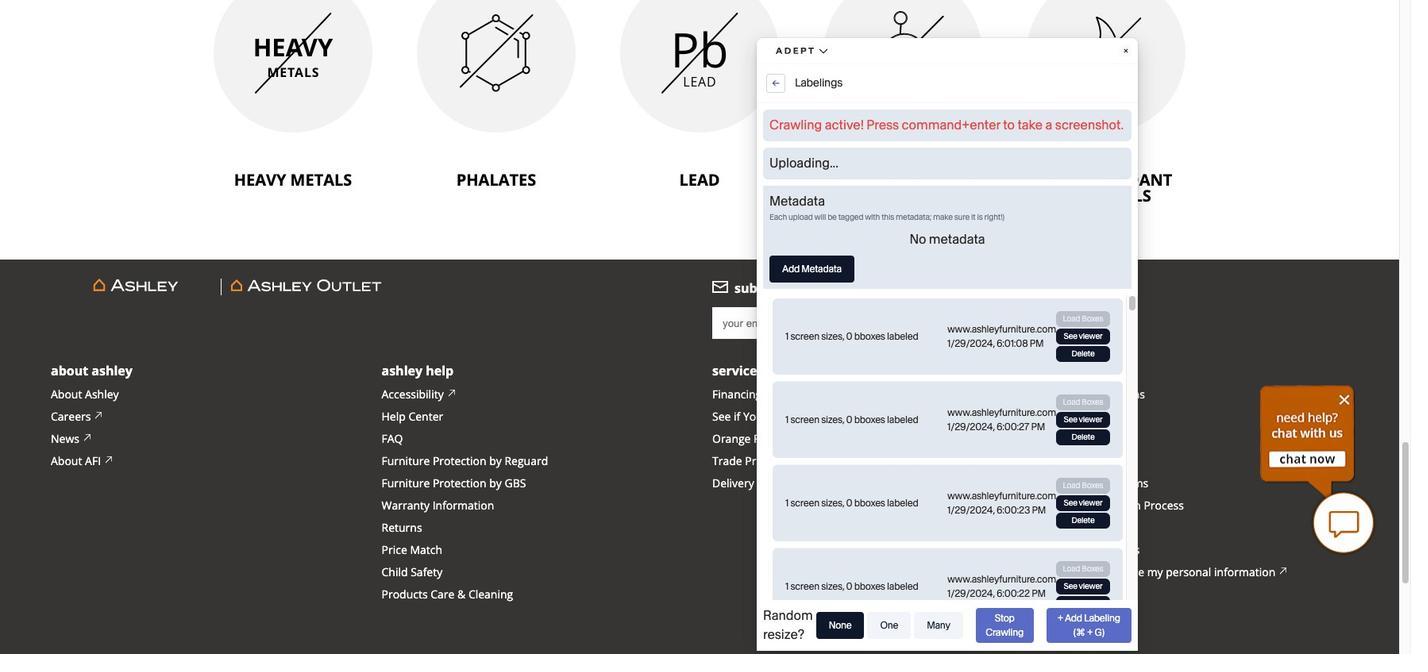 Task type: locate. For each thing, give the bounding box(es) containing it.
sell
[[1081, 565, 1099, 580]]

products
[[382, 587, 428, 602]]

information
[[1215, 565, 1276, 580]]

do not sell or share my personal information
[[1043, 565, 1276, 580]]

0 vertical spatial program
[[745, 454, 790, 469]]

saving!
[[891, 280, 935, 297]]

of
[[1079, 432, 1089, 447]]

1 vertical spatial program
[[1069, 476, 1114, 491]]

help up faq
[[382, 409, 406, 424]]

ashley
[[92, 362, 133, 380], [382, 362, 423, 380], [85, 387, 119, 402]]

resolution
[[1086, 498, 1141, 513]]

1 horizontal spatial financing
[[839, 409, 888, 424]]

0 vertical spatial financing
[[713, 387, 762, 402]]

product recalls
[[1043, 520, 1123, 536]]

information
[[433, 498, 494, 513]]

protection
[[433, 454, 487, 469], [433, 476, 487, 491]]

about down the news
[[51, 454, 82, 469]]

0 horizontal spatial help
[[382, 409, 406, 424]]

& inside help center faq furniture protection by reguard furniture protection by gbs warranty information returns price match child safety products care & cleaning
[[458, 587, 466, 602]]

see if you prequalify for financing
[[713, 409, 888, 424]]

methods
[[757, 476, 803, 491]]

1 vertical spatial about
[[51, 387, 82, 402]]

1 vertical spatial help
[[382, 409, 406, 424]]

center
[[409, 409, 443, 424]]

1 horizontal spatial program
[[1069, 476, 1114, 491]]

by left 'reguard'
[[490, 454, 502, 469]]

faq link
[[382, 432, 403, 447]]

by left gbs
[[490, 476, 502, 491]]

legal
[[1043, 362, 1074, 380]]

afi
[[85, 454, 101, 469]]

financing down options
[[839, 409, 888, 424]]

protection down furniture protection by reguard 'link'
[[433, 476, 487, 491]]

and
[[829, 280, 853, 297], [765, 387, 785, 402]]

0 horizontal spatial program
[[745, 454, 790, 469]]

1 horizontal spatial and
[[829, 280, 853, 297]]

child safety link
[[382, 565, 443, 581]]

program down rewards at the right of the page
[[745, 454, 790, 469]]

about for about ashley link
[[51, 387, 82, 402]]

& right care
[[458, 587, 466, 602]]

dispute resolution process link
[[1043, 498, 1184, 514]]

terms
[[1043, 387, 1076, 402], [1043, 432, 1076, 447], [1116, 476, 1149, 491]]

care
[[431, 587, 455, 602]]

about inside about ashley link
[[51, 387, 82, 402]]

chat bubble mobile view image
[[1312, 492, 1376, 555]]

1 vertical spatial furniture
[[382, 476, 430, 491]]

do
[[1043, 565, 1058, 580]]

ashley departments element
[[51, 279, 687, 296]]

by
[[490, 454, 502, 469], [490, 476, 502, 491]]

& up of
[[1079, 409, 1087, 424]]

and left the lease at the bottom
[[765, 387, 785, 402]]

ashley outlet image
[[231, 279, 382, 296]]

cleaning
[[469, 587, 513, 602]]

furniture up warranty
[[382, 476, 430, 491]]

terms up resolution
[[1116, 476, 1149, 491]]

about ashley
[[51, 362, 133, 380], [51, 387, 119, 402]]

program down policy
[[1069, 476, 1114, 491]]

0 horizontal spatial financing
[[713, 387, 762, 402]]

start
[[857, 280, 888, 297]]

1 protection from the top
[[433, 454, 487, 469]]

sms
[[1043, 476, 1066, 491]]

&
[[1079, 387, 1087, 402], [1079, 409, 1087, 424], [458, 587, 466, 602]]

0 vertical spatial furniture
[[382, 454, 430, 469]]

terms down the "offers"
[[1043, 432, 1076, 447]]

safety
[[411, 565, 443, 580]]

0 vertical spatial protection
[[433, 454, 487, 469]]

delivery
[[713, 476, 754, 491]]

protection up furniture protection by gbs link
[[433, 454, 487, 469]]

3 about from the top
[[51, 454, 82, 469]]

financing up if
[[713, 387, 762, 402]]

1 about ashley from the top
[[51, 362, 133, 380]]

orange
[[713, 432, 751, 447]]

2 protection from the top
[[433, 476, 487, 491]]

0 vertical spatial help
[[426, 362, 454, 380]]

0 vertical spatial by
[[490, 454, 502, 469]]

offers & details link
[[1043, 409, 1125, 425]]

trade
[[713, 454, 742, 469]]

product
[[1043, 520, 1084, 536]]

you
[[744, 409, 763, 424]]

services
[[713, 362, 764, 380]]

rewards
[[754, 432, 799, 447]]

1 vertical spatial &
[[1079, 409, 1087, 424]]

details
[[1090, 409, 1125, 424]]

terms of use link
[[1043, 432, 1111, 447]]

metals
[[290, 169, 352, 191]]

2 by from the top
[[490, 476, 502, 491]]

financing
[[713, 387, 762, 402], [839, 409, 888, 424]]

2 vertical spatial &
[[458, 587, 466, 602]]

about inside about afi link
[[51, 454, 82, 469]]

1 vertical spatial by
[[490, 476, 502, 491]]

1 vertical spatial and
[[765, 387, 785, 402]]

about
[[51, 362, 88, 380], [51, 387, 82, 402], [51, 454, 82, 469]]

sign up
[[1077, 318, 1115, 329]]

2 about from the top
[[51, 387, 82, 402]]

careers link
[[51, 409, 104, 425]]

help up accessibility link
[[426, 362, 454, 380]]

2 vertical spatial about
[[51, 454, 82, 469]]

program
[[745, 454, 790, 469], [1069, 476, 1114, 491]]

personal
[[1166, 565, 1212, 580]]

chemicals
[[1062, 185, 1152, 207]]

about ashley up the careers link
[[51, 387, 119, 402]]

furniture down faq link
[[382, 454, 430, 469]]

see
[[713, 409, 731, 424]]

gbs
[[505, 476, 526, 491]]

& up offers & details link
[[1079, 387, 1087, 402]]

about up about ashley link
[[51, 362, 88, 380]]

0 vertical spatial about ashley
[[51, 362, 133, 380]]

news
[[51, 432, 79, 447]]

1 vertical spatial protection
[[433, 476, 487, 491]]

help center link
[[382, 409, 443, 425]]

orange rewards link
[[713, 432, 799, 447]]

about ashley up about ashley link
[[51, 362, 133, 380]]

2 furniture from the top
[[382, 476, 430, 491]]

your email email field
[[713, 308, 1064, 339]]

terms up the "offers"
[[1043, 387, 1076, 402]]

price match link
[[382, 543, 443, 559]]

financing and lease to own options
[[713, 387, 902, 402]]

0 vertical spatial about
[[51, 362, 88, 380]]

and right now
[[829, 280, 853, 297]]

about up careers
[[51, 387, 82, 402]]

0 vertical spatial and
[[829, 280, 853, 297]]

about for about afi link
[[51, 454, 82, 469]]

1 vertical spatial about ashley
[[51, 387, 119, 402]]



Task type: vqa. For each thing, say whether or not it's contained in the screenshot.
'Customer'
no



Task type: describe. For each thing, give the bounding box(es) containing it.
process
[[1144, 498, 1184, 513]]

based
[[1087, 543, 1118, 558]]

2 vertical spatial terms
[[1116, 476, 1149, 491]]

subscribe
[[735, 280, 796, 297]]

returns link
[[382, 520, 422, 536]]

retardant
[[1078, 169, 1173, 191]]

about afi link
[[51, 454, 114, 470]]

sign
[[1077, 318, 1098, 329]]

ashley up accessibility
[[382, 362, 423, 380]]

careers
[[51, 409, 91, 424]]

ashley help
[[382, 362, 454, 380]]

0 vertical spatial terms
[[1043, 387, 1076, 402]]

own
[[834, 387, 858, 402]]

phalates
[[457, 169, 536, 191]]

do not sell or share my personal information link
[[1043, 565, 1289, 581]]

interest
[[1043, 543, 1084, 558]]

my
[[1148, 565, 1164, 580]]

1 vertical spatial financing
[[839, 409, 888, 424]]

offers
[[1043, 409, 1076, 424]]

help inside help center faq furniture protection by reguard furniture protection by gbs warranty information returns price match child safety products care & cleaning
[[382, 409, 406, 424]]

not
[[1061, 565, 1079, 580]]

for
[[821, 409, 836, 424]]

sign up button
[[1064, 308, 1128, 339]]

use
[[1092, 432, 1111, 447]]

share
[[1116, 565, 1145, 580]]

accessibility link
[[382, 387, 457, 403]]

program inside terms & conditions offers & details terms of use privacy policy sms program terms dispute resolution process
[[1069, 476, 1114, 491]]

news link
[[51, 432, 92, 447]]

ads
[[1121, 543, 1140, 558]]

ashley up about ashley link
[[92, 362, 133, 380]]

sms program terms link
[[1043, 476, 1149, 492]]

lease
[[788, 387, 817, 402]]

envelope image
[[713, 281, 728, 293]]

lead
[[680, 169, 720, 191]]

reguard
[[505, 454, 548, 469]]

fire
[[1040, 169, 1074, 191]]

conditions
[[1090, 387, 1146, 402]]

products care & cleaning link
[[382, 587, 513, 603]]

or
[[1102, 565, 1113, 580]]

terms & conditions link
[[1043, 387, 1146, 403]]

dialogue message for liveperson image
[[1261, 385, 1356, 500]]

help center faq furniture protection by reguard furniture protection by gbs warranty information returns price match child safety products care & cleaning
[[382, 409, 548, 602]]

1 vertical spatial terms
[[1043, 432, 1076, 447]]

match
[[410, 543, 443, 558]]

program inside orange rewards trade program delivery methods
[[745, 454, 790, 469]]

privacy policy link
[[1043, 454, 1113, 470]]

1 about from the top
[[51, 362, 88, 380]]

prequalify
[[766, 409, 818, 424]]

about ashley link
[[51, 387, 119, 403]]

interest based ads link
[[1043, 543, 1140, 559]]

see if you prequalify for financing link
[[713, 409, 901, 425]]

warranty information link
[[382, 498, 494, 514]]

up
[[1101, 318, 1115, 329]]

faq
[[382, 432, 403, 447]]

heavy metals
[[234, 169, 352, 191]]

returns
[[382, 520, 422, 536]]

price
[[382, 543, 407, 558]]

policy
[[1083, 454, 1113, 469]]

1 by from the top
[[490, 454, 502, 469]]

accessibility
[[382, 387, 444, 402]]

interest based ads
[[1043, 543, 1140, 558]]

ashley up the careers link
[[85, 387, 119, 402]]

furniture protection by reguard link
[[382, 454, 548, 470]]

1 horizontal spatial help
[[426, 362, 454, 380]]

product recalls link
[[1043, 520, 1135, 536]]

dispute
[[1043, 498, 1083, 513]]

subscribe now and start saving!
[[735, 280, 935, 297]]

furniture protection by gbs link
[[382, 476, 526, 492]]

heavy
[[234, 169, 286, 191]]

about afi
[[51, 454, 101, 469]]

if
[[734, 409, 741, 424]]

0 horizontal spatial and
[[765, 387, 785, 402]]

financing and lease to own options link
[[713, 387, 902, 403]]

1 furniture from the top
[[382, 454, 430, 469]]

delivery methods link
[[713, 476, 803, 492]]

orange rewards trade program delivery methods
[[713, 432, 803, 491]]

privacy
[[1043, 454, 1080, 469]]

options
[[861, 387, 902, 402]]

fire retardant chemicals
[[1040, 169, 1173, 207]]

formaldehyde
[[838, 169, 968, 191]]

0 vertical spatial &
[[1079, 387, 1087, 402]]

terms & conditions offers & details terms of use privacy policy sms program terms dispute resolution process
[[1043, 387, 1184, 513]]

2 about ashley from the top
[[51, 387, 119, 402]]

ashley furniture image
[[60, 279, 211, 296]]

to
[[820, 387, 831, 402]]

warranty
[[382, 498, 430, 513]]



